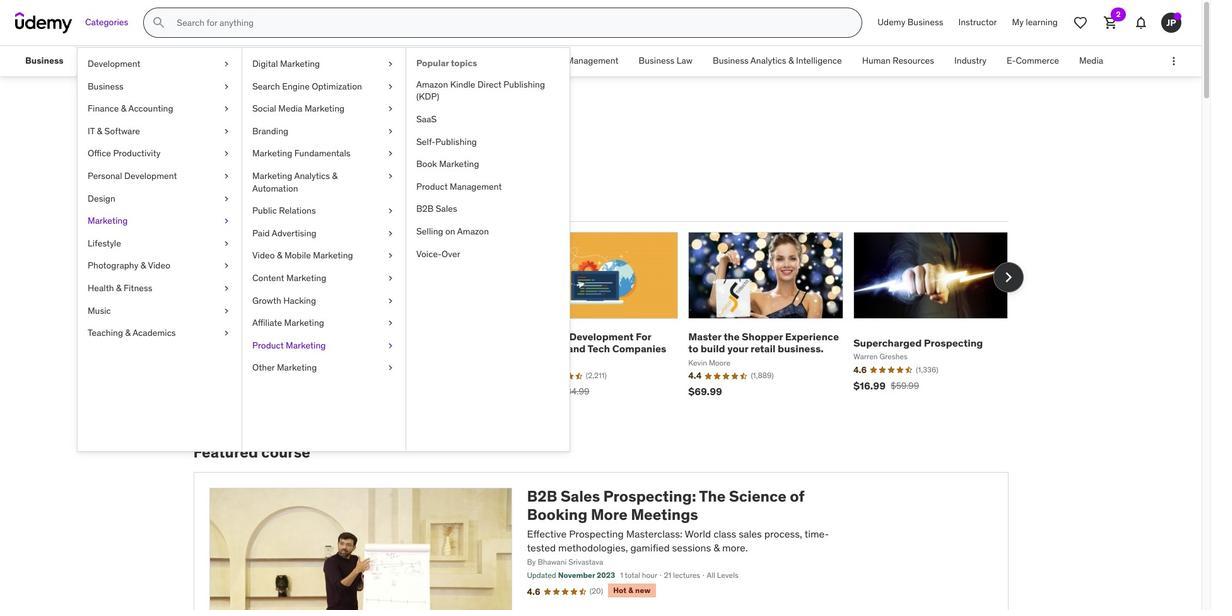 Task type: describe. For each thing, give the bounding box(es) containing it.
course
[[261, 443, 310, 463]]

jp link
[[1156, 8, 1186, 38]]

trending button
[[272, 190, 320, 221]]

public relations
[[252, 205, 316, 216]]

business right udemy
[[908, 17, 943, 28]]

commerce
[[1016, 55, 1059, 66]]

sales courses
[[193, 106, 332, 132]]

udemy business
[[878, 17, 943, 28]]

0 horizontal spatial to
[[256, 161, 271, 180]]

bhawani
[[538, 558, 567, 567]]

business left arrow pointing to subcategory menu links image
[[25, 55, 63, 66]]

marketing down paid advertising 'link'
[[313, 250, 353, 261]]

of
[[790, 487, 804, 507]]

search engine optimization
[[252, 80, 362, 92]]

analytics for marketing
[[294, 170, 330, 182]]

teaching & academics link
[[78, 322, 242, 345]]

1 vertical spatial media
[[278, 103, 302, 114]]

search
[[252, 80, 280, 92]]

product for product management
[[416, 181, 448, 192]]

branding link
[[242, 120, 406, 143]]

most
[[196, 199, 220, 211]]

featured
[[193, 443, 258, 463]]

meetings
[[631, 505, 698, 525]]

marketing up product management
[[439, 158, 479, 170]]

publishing inside amazon kindle direct publishing (kdp)
[[504, 79, 545, 90]]

sessions
[[672, 542, 711, 554]]

xsmall image for social media marketing
[[385, 103, 395, 115]]

communication
[[184, 55, 246, 66]]

health
[[88, 283, 114, 294]]

teaching
[[88, 327, 123, 339]]

marketing fundamentals link
[[242, 143, 406, 165]]

business up finance
[[88, 80, 123, 92]]

my
[[1012, 17, 1024, 28]]

product marketing link
[[242, 335, 406, 357]]

& for it & software
[[97, 125, 102, 137]]

master
[[688, 331, 721, 343]]

0 horizontal spatial video
[[148, 260, 170, 271]]

1 horizontal spatial video
[[252, 250, 275, 261]]

instructor
[[958, 17, 997, 28]]

new
[[635, 586, 651, 595]]

& for teaching & academics
[[125, 327, 131, 339]]

4.6
[[527, 587, 540, 598]]

product marketing
[[252, 340, 326, 351]]

categories
[[85, 17, 128, 28]]

video & mobile marketing link
[[242, 245, 406, 267]]

world
[[685, 528, 711, 540]]

most popular button
[[193, 190, 262, 221]]

xsmall image for growth hacking
[[385, 295, 395, 307]]

xsmall image for music
[[221, 305, 231, 317]]

& for finance & accounting
[[121, 103, 126, 114]]

it & software
[[88, 125, 140, 137]]

& for photography & video
[[140, 260, 146, 271]]

automation
[[252, 183, 298, 194]]

amazon inside selling on amazon link
[[457, 226, 489, 237]]

social media marketing
[[252, 103, 345, 114]]

xsmall image for branding
[[385, 125, 395, 138]]

product for product marketing
[[252, 340, 284, 351]]

marketing down product marketing at bottom
[[277, 362, 317, 374]]

business strategy
[[380, 55, 452, 66]]

& for health & fitness
[[116, 283, 121, 294]]

business development for startups and tech companies link
[[523, 331, 666, 355]]

management for product management
[[450, 181, 502, 192]]

21
[[664, 571, 671, 580]]

business left popular
[[380, 55, 416, 66]]

software
[[104, 125, 140, 137]]

xsmall image for video & mobile marketing
[[385, 250, 395, 262]]

office productivity link
[[78, 143, 242, 165]]

health & fitness link
[[78, 277, 242, 300]]

xsmall image for other marketing
[[385, 362, 395, 375]]

effective
[[527, 528, 567, 540]]

xsmall image for photography & video
[[221, 260, 231, 272]]

supercharged prospecting
[[853, 337, 983, 349]]

xsmall image for marketing fundamentals
[[385, 148, 395, 160]]

started
[[331, 161, 383, 180]]

build
[[701, 343, 725, 355]]

most popular
[[196, 199, 259, 211]]

& inside marketing analytics & automation
[[332, 170, 338, 182]]

0 horizontal spatial business link
[[15, 46, 74, 76]]

Search for anything text field
[[174, 12, 847, 33]]

courses to get you started
[[193, 161, 383, 180]]

all
[[707, 571, 715, 580]]

operations link
[[462, 46, 526, 76]]

xsmall image for marketing
[[221, 215, 231, 228]]

engine
[[282, 80, 310, 92]]

supercharged
[[853, 337, 922, 349]]

marketing up get
[[252, 148, 292, 159]]

xsmall image for teaching & academics
[[221, 327, 231, 340]]

design
[[88, 193, 115, 204]]

instructor link
[[951, 8, 1005, 38]]

srivastava
[[568, 558, 603, 567]]

academics
[[133, 327, 176, 339]]

xsmall image for digital marketing
[[385, 58, 395, 70]]

productivity
[[113, 148, 160, 159]]

public
[[252, 205, 277, 216]]

selling on amazon
[[416, 226, 489, 237]]

paid advertising link
[[242, 223, 406, 245]]

featured course
[[193, 443, 310, 463]]

methodologies,
[[558, 542, 628, 554]]

0 horizontal spatial management
[[267, 55, 319, 66]]

personal development
[[88, 170, 177, 182]]

self-publishing
[[416, 136, 477, 147]]

learning
[[1026, 17, 1058, 28]]

other marketing link
[[242, 357, 406, 380]]

optimization
[[312, 80, 362, 92]]

finance & accounting
[[88, 103, 173, 114]]

development link
[[78, 53, 242, 75]]

total
[[625, 571, 640, 580]]

b2b sales link
[[406, 198, 570, 221]]

by
[[527, 558, 536, 567]]

marketing up engine
[[280, 58, 320, 69]]

digital marketing
[[252, 58, 320, 69]]

xsmall image for it & software
[[221, 125, 231, 138]]

it
[[88, 125, 95, 137]]

entrepreneurship link
[[85, 46, 174, 76]]

industry
[[954, 55, 987, 66]]

0 horizontal spatial publishing
[[435, 136, 477, 147]]

social
[[252, 103, 276, 114]]

0 vertical spatial courses
[[250, 106, 332, 132]]

xsmall image for development
[[221, 58, 231, 70]]

1
[[620, 571, 623, 580]]

resources
[[893, 55, 934, 66]]

to inside master the shopper experience to build your retail business.
[[688, 343, 698, 355]]



Task type: locate. For each thing, give the bounding box(es) containing it.
carousel element
[[193, 232, 1023, 414]]

1 horizontal spatial management
[[450, 181, 502, 192]]

business analytics & intelligence link
[[703, 46, 852, 76]]

management right project
[[566, 55, 619, 66]]

communication link
[[174, 46, 256, 76]]

0 vertical spatial amazon
[[416, 79, 448, 90]]

& for hot & new
[[628, 586, 633, 595]]

content
[[252, 272, 284, 284]]

& inside b2b sales prospecting: the science of booking more meetings effective prospecting masterclass: world class sales process, time- tested methodologies, gamified sessions & more. by bhawani srivastava
[[714, 542, 720, 554]]

xsmall image inside content marketing link
[[385, 272, 395, 285]]

hacking
[[283, 295, 316, 306]]

health & fitness
[[88, 283, 152, 294]]

prospecting inside the "carousel" element
[[924, 337, 983, 349]]

& up fitness
[[140, 260, 146, 271]]

media link
[[1069, 46, 1113, 76]]

xsmall image inside the public relations link
[[385, 205, 395, 217]]

all levels
[[707, 571, 739, 580]]

marketing down hacking
[[284, 317, 324, 329]]

business link down the udemy image
[[15, 46, 74, 76]]

xsmall image inside music link
[[221, 305, 231, 317]]

1 horizontal spatial publishing
[[504, 79, 545, 90]]

design link
[[78, 188, 242, 210]]

lifestyle
[[88, 238, 121, 249]]

xsmall image inside affiliate marketing 'link'
[[385, 317, 395, 330]]

analytics
[[751, 55, 786, 66], [294, 170, 330, 182]]

operations
[[472, 55, 516, 66]]

management for project management
[[566, 55, 619, 66]]

more.
[[722, 542, 748, 554]]

on
[[445, 226, 455, 237]]

sales inside b2b sales prospecting: the science of booking more meetings effective prospecting masterclass: world class sales process, time- tested methodologies, gamified sessions & more. by bhawani srivastava
[[561, 487, 600, 507]]

1 horizontal spatial b2b
[[527, 487, 557, 507]]

marketing down search engine optimization link
[[305, 103, 345, 114]]

product management link
[[406, 176, 570, 198]]

business inside "link"
[[713, 55, 749, 66]]

2 vertical spatial development
[[569, 331, 634, 343]]

publishing up book marketing
[[435, 136, 477, 147]]

xsmall image for product marketing
[[385, 340, 395, 352]]

content marketing link
[[242, 267, 406, 290]]

management inside "link"
[[450, 181, 502, 192]]

booking
[[527, 505, 587, 525]]

wishlist image
[[1073, 15, 1088, 30]]

1 vertical spatial prospecting
[[569, 528, 624, 540]]

popular
[[416, 57, 449, 69]]

lectures
[[673, 571, 700, 580]]

jp
[[1166, 17, 1176, 28]]

my learning link
[[1005, 8, 1065, 38]]

marketing up lifestyle
[[88, 215, 128, 227]]

xsmall image inside other marketing link
[[385, 362, 395, 375]]

& right the you
[[332, 170, 338, 182]]

xsmall image for office productivity
[[221, 148, 231, 160]]

0 horizontal spatial analytics
[[294, 170, 330, 182]]

notifications image
[[1133, 15, 1149, 30]]

product marketing element
[[406, 48, 570, 452]]

marketing fundamentals
[[252, 148, 351, 159]]

hot
[[613, 586, 627, 595]]

xsmall image inside teaching & academics 'link'
[[221, 327, 231, 340]]

accounting
[[128, 103, 173, 114]]

xsmall image for paid advertising
[[385, 228, 395, 240]]

prospecting inside b2b sales prospecting: the science of booking more meetings effective prospecting masterclass: world class sales process, time- tested methodologies, gamified sessions & more. by bhawani srivastava
[[569, 528, 624, 540]]

1 horizontal spatial prospecting
[[924, 337, 983, 349]]

media down wishlist icon
[[1079, 55, 1103, 66]]

b2b sales prospecting: the science of booking more meetings effective prospecting masterclass: world class sales process, time- tested methodologies, gamified sessions & more. by bhawani srivastava
[[527, 487, 829, 567]]

next image
[[998, 267, 1018, 288]]

business right "law" at the top right of the page
[[713, 55, 749, 66]]

advertising
[[272, 228, 316, 239]]

0 horizontal spatial prospecting
[[569, 528, 624, 540]]

b2b inside product marketing element
[[416, 203, 434, 215]]

0 vertical spatial prospecting
[[924, 337, 983, 349]]

sales for b2b sales
[[436, 203, 457, 215]]

b2b
[[416, 203, 434, 215], [527, 487, 557, 507]]

courses up most popular
[[193, 161, 252, 180]]

xsmall image for lifestyle
[[221, 238, 231, 250]]

amazon up (kdp)
[[416, 79, 448, 90]]

project management link
[[526, 46, 629, 76]]

photography & video link
[[78, 255, 242, 277]]

1 vertical spatial courses
[[193, 161, 252, 180]]

(20)
[[590, 587, 603, 596]]

you have alerts image
[[1174, 13, 1181, 20]]

process,
[[764, 528, 802, 540]]

xsmall image inside 'finance & accounting' link
[[221, 103, 231, 115]]

analytics inside marketing analytics & automation
[[294, 170, 330, 182]]

e-commerce
[[1007, 55, 1059, 66]]

xsmall image for marketing analytics & automation
[[385, 170, 395, 183]]

0 horizontal spatial amazon
[[416, 79, 448, 90]]

sales for b2b sales prospecting: the science of booking more meetings effective prospecting masterclass: world class sales process, time- tested methodologies, gamified sessions & more. by bhawani srivastava
[[561, 487, 600, 507]]

& right hot
[[628, 586, 633, 595]]

to up automation
[[256, 161, 271, 180]]

1 horizontal spatial sales
[[436, 203, 457, 215]]

xsmall image for health & fitness
[[221, 283, 231, 295]]

sales up effective
[[561, 487, 600, 507]]

xsmall image inside lifestyle link
[[221, 238, 231, 250]]

master the shopper experience to build your retail business.
[[688, 331, 839, 355]]

0 horizontal spatial product
[[252, 340, 284, 351]]

video down lifestyle link
[[148, 260, 170, 271]]

analytics inside "link"
[[751, 55, 786, 66]]

xsmall image for search engine optimization
[[385, 80, 395, 93]]

& inside "link"
[[788, 55, 794, 66]]

1 vertical spatial development
[[124, 170, 177, 182]]

publishing right direct
[[504, 79, 545, 90]]

shopping cart with 2 items image
[[1103, 15, 1118, 30]]

xsmall image inside video & mobile marketing link
[[385, 250, 395, 262]]

arrow pointing to subcategory menu links image
[[74, 46, 85, 76]]

media down engine
[[278, 103, 302, 114]]

b2b up selling
[[416, 203, 434, 215]]

digital marketing link
[[242, 53, 406, 75]]

analytics left intelligence
[[751, 55, 786, 66]]

xsmall image for content marketing
[[385, 272, 395, 285]]

development inside business development for startups and tech companies
[[569, 331, 634, 343]]

xsmall image inside personal development link
[[221, 170, 231, 183]]

business left and
[[523, 331, 567, 343]]

& right finance
[[121, 103, 126, 114]]

analytics down fundamentals
[[294, 170, 330, 182]]

submit search image
[[152, 15, 167, 30]]

development for business
[[569, 331, 634, 343]]

0 vertical spatial analytics
[[751, 55, 786, 66]]

1 vertical spatial product
[[252, 340, 284, 351]]

master the shopper experience to build your retail business. link
[[688, 331, 839, 355]]

b2b for b2b sales
[[416, 203, 434, 215]]

marketing analytics & automation
[[252, 170, 338, 194]]

& right the it
[[97, 125, 102, 137]]

xsmall image inside product marketing 'link'
[[385, 340, 395, 352]]

2 horizontal spatial management
[[566, 55, 619, 66]]

affiliate marketing link
[[242, 312, 406, 335]]

xsmall image inside marketing link
[[221, 215, 231, 228]]

sales left 'social'
[[193, 106, 246, 132]]

0 vertical spatial sales
[[193, 106, 246, 132]]

xsmall image for design
[[221, 193, 231, 205]]

saas
[[416, 114, 437, 125]]

1 total hour
[[620, 571, 657, 580]]

marketing up automation
[[252, 170, 292, 182]]

retail
[[751, 343, 776, 355]]

class
[[714, 528, 736, 540]]

levels
[[717, 571, 739, 580]]

1 vertical spatial amazon
[[457, 226, 489, 237]]

0 vertical spatial development
[[88, 58, 140, 69]]

courses down engine
[[250, 106, 332, 132]]

masterclass:
[[626, 528, 682, 540]]

xsmall image inside digital marketing link
[[385, 58, 395, 70]]

sales up on
[[436, 203, 457, 215]]

0 vertical spatial media
[[1079, 55, 1103, 66]]

0 horizontal spatial sales
[[193, 106, 246, 132]]

b2b for b2b sales prospecting: the science of booking more meetings effective prospecting masterclass: world class sales process, time- tested methodologies, gamified sessions & more. by bhawani srivastava
[[527, 487, 557, 507]]

xsmall image for personal development
[[221, 170, 231, 183]]

business left "law" at the top right of the page
[[639, 55, 675, 66]]

2
[[1116, 9, 1121, 19]]

categories button
[[78, 8, 136, 38]]

analytics for business
[[751, 55, 786, 66]]

xsmall image inside search engine optimization link
[[385, 80, 395, 93]]

business link up accounting
[[78, 75, 242, 98]]

xsmall image
[[385, 58, 395, 70], [385, 103, 395, 115], [221, 125, 231, 138], [385, 148, 395, 160], [385, 170, 395, 183], [221, 193, 231, 205], [385, 205, 395, 217], [221, 215, 231, 228], [385, 228, 395, 240], [221, 238, 231, 250], [221, 260, 231, 272], [385, 272, 395, 285], [221, 283, 231, 295], [221, 305, 231, 317], [385, 317, 395, 330], [385, 362, 395, 375]]

xsmall image inside 'social media marketing' link
[[385, 103, 395, 115]]

amazon inside amazon kindle direct publishing (kdp)
[[416, 79, 448, 90]]

1 vertical spatial publishing
[[435, 136, 477, 147]]

product down affiliate
[[252, 340, 284, 351]]

development for personal
[[124, 170, 177, 182]]

photography & video
[[88, 260, 170, 271]]

digital
[[252, 58, 278, 69]]

0 horizontal spatial media
[[278, 103, 302, 114]]

1 horizontal spatial business link
[[78, 75, 242, 98]]

music link
[[78, 300, 242, 322]]

intelligence
[[796, 55, 842, 66]]

product inside product marketing 'link'
[[252, 340, 284, 351]]

to left build
[[688, 343, 698, 355]]

video down the paid
[[252, 250, 275, 261]]

b2b inside b2b sales prospecting: the science of booking more meetings effective prospecting masterclass: world class sales process, time- tested methodologies, gamified sessions & more. by bhawani srivastava
[[527, 487, 557, 507]]

& down class
[[714, 542, 720, 554]]

sales inside product marketing element
[[436, 203, 457, 215]]

growth hacking
[[252, 295, 316, 306]]

xsmall image
[[221, 58, 231, 70], [221, 80, 231, 93], [385, 80, 395, 93], [221, 103, 231, 115], [385, 125, 395, 138], [221, 148, 231, 160], [221, 170, 231, 183], [385, 250, 395, 262], [385, 295, 395, 307], [221, 327, 231, 340], [385, 340, 395, 352]]

lifestyle link
[[78, 233, 242, 255]]

time-
[[804, 528, 829, 540]]

to
[[256, 161, 271, 180], [688, 343, 698, 355]]

1 horizontal spatial amazon
[[457, 226, 489, 237]]

21 lectures
[[664, 571, 700, 580]]

xsmall image inside growth hacking link
[[385, 295, 395, 307]]

xsmall image inside 'branding' link
[[385, 125, 395, 138]]

amazon right on
[[457, 226, 489, 237]]

xsmall image inside health & fitness link
[[221, 283, 231, 295]]

1 horizontal spatial to
[[688, 343, 698, 355]]

0 vertical spatial product
[[416, 181, 448, 192]]

growth
[[252, 295, 281, 306]]

self-publishing link
[[406, 131, 570, 153]]

the
[[699, 487, 726, 507]]

kindle
[[450, 79, 475, 90]]

0 horizontal spatial b2b
[[416, 203, 434, 215]]

updated
[[527, 571, 556, 580]]

1 horizontal spatial media
[[1079, 55, 1103, 66]]

strategy
[[418, 55, 452, 66]]

marketing down affiliate marketing 'link'
[[286, 340, 326, 351]]

sales
[[739, 528, 762, 540]]

marketing analytics & automation link
[[242, 165, 406, 200]]

product inside product management "link"
[[416, 181, 448, 192]]

1 vertical spatial sales
[[436, 203, 457, 215]]

1 horizontal spatial analytics
[[751, 55, 786, 66]]

xsmall image for business
[[221, 80, 231, 93]]

xsmall image inside it & software 'link'
[[221, 125, 231, 138]]

voice-
[[416, 248, 442, 260]]

1 vertical spatial b2b
[[527, 487, 557, 507]]

0 vertical spatial b2b
[[416, 203, 434, 215]]

management down book marketing 'link'
[[450, 181, 502, 192]]

growth hacking link
[[242, 290, 406, 312]]

other
[[252, 362, 275, 374]]

product up b2b sales
[[416, 181, 448, 192]]

xsmall image inside office productivity link
[[221, 148, 231, 160]]

finance & accounting link
[[78, 98, 242, 120]]

direct
[[477, 79, 501, 90]]

2 horizontal spatial sales
[[561, 487, 600, 507]]

& left intelligence
[[788, 55, 794, 66]]

human resources link
[[852, 46, 944, 76]]

xsmall image for affiliate marketing
[[385, 317, 395, 330]]

& left mobile
[[277, 250, 282, 261]]

udemy business link
[[870, 8, 951, 38]]

xsmall image inside marketing analytics & automation link
[[385, 170, 395, 183]]

xsmall image inside paid advertising 'link'
[[385, 228, 395, 240]]

over
[[442, 248, 460, 260]]

1 vertical spatial analytics
[[294, 170, 330, 182]]

management up engine
[[267, 55, 319, 66]]

& right health
[[116, 283, 121, 294]]

0 vertical spatial publishing
[[504, 79, 545, 90]]

social media marketing link
[[242, 98, 406, 120]]

marketing down video & mobile marketing
[[286, 272, 326, 284]]

2 link
[[1096, 8, 1126, 38]]

xsmall image inside design link
[[221, 193, 231, 205]]

& for video & mobile marketing
[[277, 250, 282, 261]]

2 vertical spatial sales
[[561, 487, 600, 507]]

b2b up effective
[[527, 487, 557, 507]]

hour
[[642, 571, 657, 580]]

1 vertical spatial to
[[688, 343, 698, 355]]

udemy image
[[15, 12, 73, 33]]

tested
[[527, 542, 556, 554]]

get
[[274, 161, 298, 180]]

the
[[724, 331, 740, 343]]

xsmall image inside photography & video link
[[221, 260, 231, 272]]

0 vertical spatial to
[[256, 161, 271, 180]]

xsmall image inside the development link
[[221, 58, 231, 70]]

more subcategory menu links image
[[1168, 55, 1180, 67]]

voice-over link
[[406, 243, 570, 266]]

xsmall image for finance & accounting
[[221, 103, 231, 115]]

personal
[[88, 170, 122, 182]]

product
[[416, 181, 448, 192], [252, 340, 284, 351]]

xsmall image inside marketing fundamentals link
[[385, 148, 395, 160]]

business inside business development for startups and tech companies
[[523, 331, 567, 343]]

(kdp)
[[416, 91, 439, 102]]

xsmall image for public relations
[[385, 205, 395, 217]]

office
[[88, 148, 111, 159]]

marketing inside marketing analytics & automation
[[252, 170, 292, 182]]

& right teaching
[[125, 327, 131, 339]]

1 horizontal spatial product
[[416, 181, 448, 192]]



Task type: vqa. For each thing, say whether or not it's contained in the screenshot.
It & Software
yes



